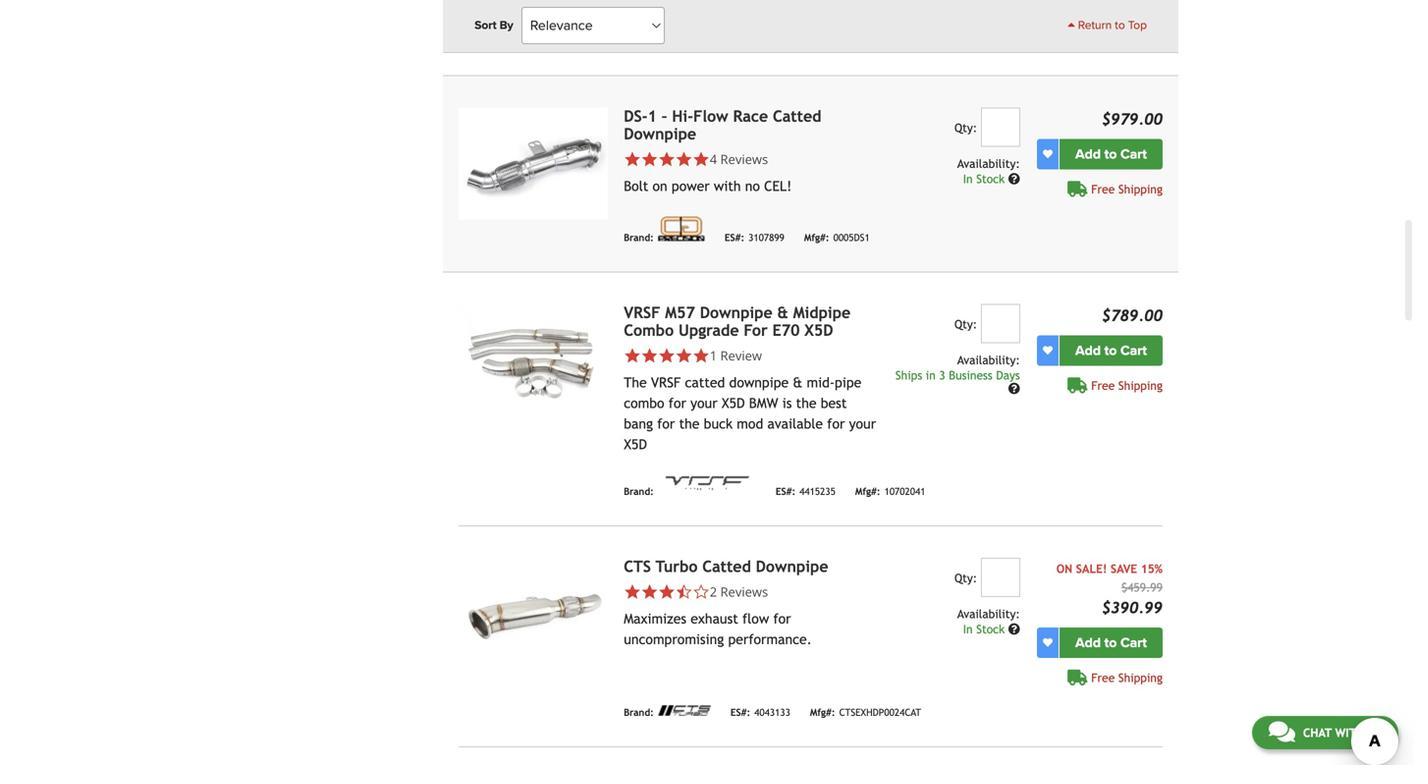 Task type: vqa. For each thing, say whether or not it's contained in the screenshot.
Track & Share dropdown button
no



Task type: locate. For each thing, give the bounding box(es) containing it.
downpipe up 2 reviews
[[756, 557, 829, 576]]

es#: 4043133
[[731, 707, 791, 718]]

1 review link
[[624, 347, 878, 364], [710, 347, 762, 364]]

the vrsf catted downpipe & mid-pipe combo for your x5d bmw is the best bang for the buck mod available for your x5d
[[624, 375, 877, 452]]

2 question circle image from the top
[[1009, 623, 1021, 635]]

0 horizontal spatial &
[[778, 303, 789, 322]]

on sale!                         save 15% $459.99 $390.99
[[1057, 562, 1163, 617]]

1 in from the top
[[964, 172, 973, 186]]

m57
[[665, 303, 696, 322]]

0 horizontal spatial with
[[714, 178, 741, 194]]

catted inside ds-1 – hi-flow race catted downpipe
[[773, 107, 822, 125]]

for right combo
[[669, 395, 687, 411]]

shipping for $979.00
[[1119, 182, 1163, 196]]

3 shipping from the top
[[1119, 671, 1163, 685]]

shipping for $789.00
[[1119, 379, 1163, 392]]

mfg#: left 0005ds1 at the right
[[805, 232, 830, 243]]

2 brand: from the top
[[624, 232, 654, 243]]

buck
[[704, 416, 733, 432]]

star image
[[641, 151, 659, 168], [659, 151, 676, 168], [676, 151, 693, 168], [676, 347, 693, 364], [624, 583, 641, 601], [641, 583, 659, 601], [659, 583, 676, 601]]

1 vertical spatial downpipe
[[700, 303, 773, 322]]

4415235
[[800, 486, 836, 497]]

1 availability: from the top
[[958, 157, 1021, 170]]

on
[[1057, 562, 1073, 576]]

1 vertical spatial add to cart
[[1076, 342, 1148, 359]]

downpipe
[[624, 125, 697, 143], [700, 303, 773, 322], [756, 557, 829, 576]]

2 vertical spatial add to cart
[[1076, 635, 1148, 651]]

cart for $789.00
[[1121, 342, 1148, 359]]

1 inside ds-1 – hi-flow race catted downpipe
[[648, 107, 657, 125]]

with inside 'chat with us' link
[[1336, 726, 1365, 740]]

downpipe inside ds-1 – hi-flow race catted downpipe
[[624, 125, 697, 143]]

add to cart button down $789.00
[[1060, 335, 1163, 366]]

cts turbo catted downpipe link
[[624, 557, 829, 576]]

on
[[653, 178, 668, 194]]

1 vertical spatial with
[[1336, 726, 1365, 740]]

0 vertical spatial downpipe
[[624, 125, 697, 143]]

2 reviews link down cts turbo catted downpipe
[[710, 583, 769, 601]]

qty:
[[955, 121, 978, 134], [955, 317, 978, 331], [955, 571, 978, 585]]

1 vertical spatial add to cart button
[[1060, 335, 1163, 366]]

0 vertical spatial availability:
[[958, 157, 1021, 170]]

1 vertical spatial mfg#:
[[856, 486, 881, 497]]

x5d right the e70
[[805, 321, 834, 339]]

2 vertical spatial free
[[1092, 671, 1115, 685]]

2 availability: from the top
[[958, 353, 1021, 367]]

1 add to cart from the top
[[1076, 146, 1148, 162]]

0 vertical spatial qty:
[[955, 121, 978, 134]]

in
[[964, 172, 973, 186], [964, 622, 973, 636]]

add to cart down the $979.00
[[1076, 146, 1148, 162]]

brand: left cts - corporate logo
[[624, 707, 654, 718]]

1 qty: from the top
[[955, 121, 978, 134]]

2 vertical spatial add to cart button
[[1060, 628, 1163, 658]]

0 vertical spatial question circle image
[[1009, 173, 1021, 185]]

star image
[[624, 151, 641, 168], [693, 151, 710, 168], [624, 347, 641, 364], [641, 347, 659, 364], [659, 347, 676, 364], [693, 347, 710, 364]]

1 vertical spatial the
[[680, 416, 700, 432]]

es#: 3107899
[[725, 232, 785, 243]]

es#: left 3107899
[[725, 232, 745, 243]]

2 reviews link
[[624, 583, 878, 601], [710, 583, 769, 601]]

0 horizontal spatial x5d
[[624, 437, 647, 452]]

es#: left 4043133
[[731, 707, 751, 718]]

1 vertical spatial in stock
[[964, 622, 1009, 636]]

add to cart
[[1076, 146, 1148, 162], [1076, 342, 1148, 359], [1076, 635, 1148, 651]]

flow
[[743, 611, 770, 627]]

bang
[[624, 416, 653, 432]]

2 vertical spatial add
[[1076, 635, 1101, 651]]

catted up 2 reviews
[[703, 557, 751, 576]]

es#: left 4415235 at right
[[776, 486, 796, 497]]

1 horizontal spatial catted
[[773, 107, 822, 125]]

with
[[714, 178, 741, 194], [1336, 726, 1365, 740]]

0 vertical spatial vrsf - corporate logo image
[[658, 20, 756, 45]]

2 free from the top
[[1092, 379, 1115, 392]]

cart down the $979.00
[[1121, 146, 1148, 162]]

1 vertical spatial vrsf
[[651, 375, 681, 390]]

free down $390.99
[[1092, 671, 1115, 685]]

shipping
[[1119, 182, 1163, 196], [1119, 379, 1163, 392], [1119, 671, 1163, 685]]

1 horizontal spatial &
[[793, 375, 803, 390]]

4043133
[[755, 707, 791, 718]]

vrsf - corporate logo image
[[658, 20, 756, 45], [658, 470, 756, 495]]

1 vertical spatial es#:
[[776, 486, 796, 497]]

free shipping down the $979.00
[[1092, 182, 1163, 196]]

free shipping down $789.00
[[1092, 379, 1163, 392]]

1 vertical spatial catted
[[703, 557, 751, 576]]

1 vertical spatial free shipping
[[1092, 379, 1163, 392]]

vrsf m57 downpipe & midpipe combo upgrade for e70 x5d link
[[624, 303, 851, 339]]

3 qty: from the top
[[955, 571, 978, 585]]

1 4 reviews link from the left
[[624, 150, 878, 168]]

1 in stock from the top
[[964, 172, 1009, 186]]

x5d down "bang"
[[624, 437, 647, 452]]

free shipping
[[1092, 182, 1163, 196], [1092, 379, 1163, 392], [1092, 671, 1163, 685]]

2 vertical spatial shipping
[[1119, 671, 1163, 685]]

2 2 reviews link from the left
[[710, 583, 769, 601]]

vrsf up combo
[[651, 375, 681, 390]]

es#3107899 - 0005ds1 - ds-1  hi-flow race catted downpipe - bolt on power with no cel! - cg precision - bmw image
[[459, 107, 608, 219]]

shipping down the $979.00
[[1119, 182, 1163, 196]]

4 brand: from the top
[[624, 707, 654, 718]]

0 vertical spatial with
[[714, 178, 741, 194]]

reviews
[[721, 150, 769, 168], [721, 583, 769, 601]]

1 free shipping from the top
[[1092, 182, 1163, 196]]

brand: down "bang"
[[624, 486, 654, 497]]

0 vertical spatial shipping
[[1119, 182, 1163, 196]]

question circle image
[[1009, 173, 1021, 185], [1009, 623, 1021, 635]]

add to cart button for $979.00
[[1060, 139, 1163, 169]]

top
[[1129, 18, 1148, 32]]

1 cart from the top
[[1121, 146, 1148, 162]]

1 shipping from the top
[[1119, 182, 1163, 196]]

by
[[500, 18, 514, 32]]

1 vertical spatial free
[[1092, 379, 1115, 392]]

vrsf inside the vrsf catted downpipe & mid-pipe combo for your x5d bmw is the best bang for the buck mod available for your x5d
[[651, 375, 681, 390]]

stock for on sale!                         save 15%
[[977, 622, 1005, 636]]

1 question circle image from the top
[[1009, 173, 1021, 185]]

mfg#: left 10702041
[[856, 486, 881, 497]]

to down the $979.00
[[1105, 146, 1118, 162]]

mid-
[[807, 375, 835, 390]]

the
[[797, 395, 817, 411], [680, 416, 700, 432]]

add for $979.00
[[1076, 146, 1101, 162]]

availability:
[[958, 157, 1021, 170], [958, 353, 1021, 367], [958, 607, 1021, 621]]

cts
[[624, 557, 651, 576]]

brand: for ds-
[[624, 232, 654, 243]]

with left us
[[1336, 726, 1365, 740]]

vrsf left the m57
[[624, 303, 661, 322]]

catted right race on the right top of page
[[773, 107, 822, 125]]

0 horizontal spatial your
[[691, 395, 718, 411]]

2 qty: from the top
[[955, 317, 978, 331]]

save
[[1111, 562, 1138, 576]]

days
[[997, 368, 1021, 382]]

stock for $979.00
[[977, 172, 1005, 186]]

add to cart for $979.00
[[1076, 146, 1148, 162]]

1 brand: from the top
[[624, 35, 654, 47]]

2 4 reviews link from the left
[[710, 150, 769, 168]]

2 horizontal spatial x5d
[[805, 321, 834, 339]]

0005ds1
[[834, 232, 870, 243]]

1 vertical spatial &
[[793, 375, 803, 390]]

cart
[[1121, 146, 1148, 162], [1121, 342, 1148, 359], [1121, 635, 1148, 651]]

0 vertical spatial stock
[[977, 172, 1005, 186]]

0 vertical spatial 1
[[648, 107, 657, 125]]

2 shipping from the top
[[1119, 379, 1163, 392]]

0 vertical spatial add to cart button
[[1060, 139, 1163, 169]]

1 horizontal spatial with
[[1336, 726, 1365, 740]]

2 cart from the top
[[1121, 342, 1148, 359]]

1 down the upgrade
[[710, 347, 717, 364]]

4 reviews link
[[624, 150, 878, 168], [710, 150, 769, 168]]

1 vertical spatial question circle image
[[1009, 623, 1021, 635]]

ctsexhdp0024cat
[[840, 707, 922, 718]]

chat with us
[[1304, 726, 1382, 740]]

0 vertical spatial in stock
[[964, 172, 1009, 186]]

free shipping for $979.00
[[1092, 182, 1163, 196]]

1 horizontal spatial 1
[[710, 347, 717, 364]]

free down $789.00
[[1092, 379, 1115, 392]]

1 reviews from the top
[[721, 150, 769, 168]]

1 stock from the top
[[977, 172, 1005, 186]]

2 stock from the top
[[977, 622, 1005, 636]]

0 vertical spatial x5d
[[805, 321, 834, 339]]

0 vertical spatial add to cart
[[1076, 146, 1148, 162]]

mfg#: right 4043133
[[810, 707, 836, 718]]

best
[[821, 395, 847, 411]]

comments image
[[1269, 720, 1296, 744]]

us
[[1368, 726, 1382, 740]]

brand:
[[624, 35, 654, 47], [624, 232, 654, 243], [624, 486, 654, 497], [624, 707, 654, 718]]

0 vertical spatial in
[[964, 172, 973, 186]]

free shipping for $789.00
[[1092, 379, 1163, 392]]

in stock for on sale!                         save 15%
[[964, 622, 1009, 636]]

in for $979.00
[[964, 172, 973, 186]]

0 vertical spatial your
[[691, 395, 718, 411]]

1 add to wish list image from the top
[[1043, 346, 1053, 355]]

3 cart from the top
[[1121, 635, 1148, 651]]

1 vertical spatial reviews
[[721, 583, 769, 601]]

shipping down $390.99
[[1119, 671, 1163, 685]]

add to cart button down $390.99
[[1060, 628, 1163, 658]]

ds-
[[624, 107, 648, 125]]

reviews up 'flow'
[[721, 583, 769, 601]]

2 add to cart from the top
[[1076, 342, 1148, 359]]

performance.
[[729, 632, 812, 647]]

1 horizontal spatial x5d
[[722, 395, 745, 411]]

downpipe up on
[[624, 125, 697, 143]]

2 add to cart button from the top
[[1060, 335, 1163, 366]]

0 horizontal spatial catted
[[703, 557, 751, 576]]

shipping down $789.00
[[1119, 379, 1163, 392]]

no
[[746, 178, 760, 194]]

3 free shipping from the top
[[1092, 671, 1163, 685]]

x5d up buck
[[722, 395, 745, 411]]

0 vertical spatial es#:
[[725, 232, 745, 243]]

& left mid-
[[793, 375, 803, 390]]

in stock
[[964, 172, 1009, 186], [964, 622, 1009, 636]]

1 vertical spatial 1
[[710, 347, 717, 364]]

brand: up "ds-"
[[624, 35, 654, 47]]

0 vertical spatial &
[[778, 303, 789, 322]]

free shipping down $390.99
[[1092, 671, 1163, 685]]

stock
[[977, 172, 1005, 186], [977, 622, 1005, 636]]

3
[[940, 368, 946, 382]]

0 vertical spatial catted
[[773, 107, 822, 125]]

reviews up no
[[721, 150, 769, 168]]

for
[[744, 321, 768, 339]]

0 vertical spatial vrsf
[[624, 303, 661, 322]]

availability: for $979.00
[[958, 157, 1021, 170]]

1 vertical spatial vrsf - corporate logo image
[[658, 470, 756, 495]]

$979.00
[[1102, 110, 1163, 128]]

2 reviews link up 'flow'
[[624, 583, 878, 601]]

1 add from the top
[[1076, 146, 1101, 162]]

0 vertical spatial free shipping
[[1092, 182, 1163, 196]]

1 vertical spatial add to wish list image
[[1043, 638, 1053, 648]]

the left buck
[[680, 416, 700, 432]]

1 vertical spatial shipping
[[1119, 379, 1163, 392]]

availability: for $789.00
[[958, 353, 1021, 367]]

free down the $979.00
[[1092, 182, 1115, 196]]

& inside the vrsf catted downpipe & mid-pipe combo for your x5d bmw is the best bang for the buck mod available for your x5d
[[793, 375, 803, 390]]

cart down $789.00
[[1121, 342, 1148, 359]]

1 left –
[[648, 107, 657, 125]]

1 horizontal spatial the
[[797, 395, 817, 411]]

& right for
[[778, 303, 789, 322]]

1
[[648, 107, 657, 125], [710, 347, 717, 364]]

2 free shipping from the top
[[1092, 379, 1163, 392]]

1 vertical spatial x5d
[[722, 395, 745, 411]]

add to wish list image for $789.00 'add to cart' button
[[1043, 346, 1053, 355]]

pipe
[[835, 375, 862, 390]]

vrsf - corporate logo image up flow
[[658, 20, 756, 45]]

1 vertical spatial in
[[964, 622, 973, 636]]

0 vertical spatial reviews
[[721, 150, 769, 168]]

$789.00
[[1102, 306, 1163, 325]]

1 vertical spatial qty:
[[955, 317, 978, 331]]

$459.99
[[1122, 580, 1163, 594]]

add to cart button down the $979.00
[[1060, 139, 1163, 169]]

catted
[[773, 107, 822, 125], [703, 557, 751, 576]]

2 add to wish list image from the top
[[1043, 638, 1053, 648]]

vrsf
[[624, 303, 661, 322], [651, 375, 681, 390]]

question circle image
[[1009, 383, 1021, 394]]

2 add from the top
[[1076, 342, 1101, 359]]

1 horizontal spatial your
[[850, 416, 877, 432]]

downpipe up 1 review
[[700, 303, 773, 322]]

3 brand: from the top
[[624, 486, 654, 497]]

mfg#:
[[805, 232, 830, 243], [856, 486, 881, 497], [810, 707, 836, 718]]

0 vertical spatial cart
[[1121, 146, 1148, 162]]

2 in from the top
[[964, 622, 973, 636]]

the right is
[[797, 395, 817, 411]]

brand: left cg precision - corporate logo
[[624, 232, 654, 243]]

empty star image
[[693, 583, 710, 601]]

2 vertical spatial cart
[[1121, 635, 1148, 651]]

your
[[691, 395, 718, 411], [850, 416, 877, 432]]

for up performance.
[[774, 611, 792, 627]]

for down best
[[828, 416, 845, 432]]

es#:
[[725, 232, 745, 243], [776, 486, 796, 497], [731, 707, 751, 718]]

free
[[1092, 182, 1115, 196], [1092, 379, 1115, 392], [1092, 671, 1115, 685]]

x5d inside vrsf m57 downpipe & midpipe combo upgrade for e70 x5d
[[805, 321, 834, 339]]

2 vertical spatial free shipping
[[1092, 671, 1163, 685]]

None number field
[[981, 107, 1021, 147], [981, 304, 1021, 343], [981, 558, 1021, 597], [981, 107, 1021, 147], [981, 304, 1021, 343], [981, 558, 1021, 597]]

0 vertical spatial free
[[1092, 182, 1115, 196]]

with left no
[[714, 178, 741, 194]]

add to cart down $789.00
[[1076, 342, 1148, 359]]

3 add to cart button from the top
[[1060, 628, 1163, 658]]

flow
[[694, 107, 729, 125]]

star image inside 1 review 'link'
[[676, 347, 693, 364]]

cart for $979.00
[[1121, 146, 1148, 162]]

return
[[1079, 18, 1112, 32]]

cart down $390.99
[[1121, 635, 1148, 651]]

1 vertical spatial availability:
[[958, 353, 1021, 367]]

your down pipe
[[850, 416, 877, 432]]

& inside vrsf m57 downpipe & midpipe combo upgrade for e70 x5d
[[778, 303, 789, 322]]

add for $789.00
[[1076, 342, 1101, 359]]

0 vertical spatial add
[[1076, 146, 1101, 162]]

2 reviews from the top
[[721, 583, 769, 601]]

add to cart down $390.99
[[1076, 635, 1148, 651]]

1 vertical spatial stock
[[977, 622, 1005, 636]]

add to cart button for $789.00
[[1060, 335, 1163, 366]]

2 vrsf - corporate logo image from the top
[[658, 470, 756, 495]]

vrsf - corporate logo image down buck
[[658, 470, 756, 495]]

reviews for downpipe
[[721, 583, 769, 601]]

add to cart button
[[1060, 139, 1163, 169], [1060, 335, 1163, 366], [1060, 628, 1163, 658]]

uncompromising
[[624, 632, 724, 647]]

0 horizontal spatial 1
[[648, 107, 657, 125]]

your down catted
[[691, 395, 718, 411]]

1 add to cart button from the top
[[1060, 139, 1163, 169]]

2 vertical spatial qty:
[[955, 571, 978, 585]]

2 in stock from the top
[[964, 622, 1009, 636]]

mod
[[737, 416, 764, 432]]

add to wish list image
[[1043, 346, 1053, 355], [1043, 638, 1053, 648]]

mfg#: for flow
[[805, 232, 830, 243]]

1 free from the top
[[1092, 182, 1115, 196]]

2 vertical spatial availability:
[[958, 607, 1021, 621]]

0 vertical spatial mfg#:
[[805, 232, 830, 243]]

0 vertical spatial add to wish list image
[[1043, 346, 1053, 355]]

&
[[778, 303, 789, 322], [793, 375, 803, 390]]

1 vertical spatial cart
[[1121, 342, 1148, 359]]

1 vertical spatial add
[[1076, 342, 1101, 359]]



Task type: describe. For each thing, give the bounding box(es) containing it.
15%
[[1141, 562, 1163, 576]]

combo
[[624, 395, 665, 411]]

free for $789.00
[[1092, 379, 1115, 392]]

return to top
[[1076, 18, 1148, 32]]

exhaust
[[691, 611, 739, 627]]

0 vertical spatial the
[[797, 395, 817, 411]]

3 free from the top
[[1092, 671, 1115, 685]]

chat with us link
[[1253, 716, 1399, 750]]

2
[[710, 583, 717, 601]]

return to top link
[[1068, 17, 1148, 34]]

to down $390.99
[[1105, 635, 1118, 651]]

in
[[926, 368, 936, 382]]

$390.99
[[1102, 599, 1163, 617]]

race
[[733, 107, 769, 125]]

es#4043133 - ctsexhdp0024cat - cts turbo catted downpipe - maximizes exhaust flow for uncompromising performance. - cts - bmw image
[[459, 558, 608, 670]]

mfg#: 0005ds1
[[805, 232, 870, 243]]

vrsf inside vrsf m57 downpipe & midpipe combo upgrade for e70 x5d
[[624, 303, 661, 322]]

ships
[[896, 368, 923, 382]]

chat
[[1304, 726, 1332, 740]]

ds-1 – hi-flow race catted downpipe link
[[624, 107, 822, 143]]

1 2 reviews link from the left
[[624, 583, 878, 601]]

ships in 3 business days
[[896, 368, 1021, 382]]

mfg#: for midpipe
[[856, 486, 881, 497]]

bolt
[[624, 178, 649, 194]]

upgrade
[[679, 321, 739, 339]]

es#: 4415235
[[776, 486, 836, 497]]

review
[[721, 347, 762, 364]]

available
[[768, 416, 823, 432]]

hi-
[[672, 107, 694, 125]]

2 1 review link from the left
[[710, 347, 762, 364]]

business
[[949, 368, 993, 382]]

1 vertical spatial your
[[850, 416, 877, 432]]

mfg#: 10702041
[[856, 486, 926, 497]]

in for on sale!                         save 15%
[[964, 622, 973, 636]]

bolt on power with no cel!
[[624, 178, 792, 194]]

for inside maximizes exhaust flow for uncompromising performance.
[[774, 611, 792, 627]]

question circle image for $979.00
[[1009, 173, 1021, 185]]

midpipe
[[794, 303, 851, 322]]

free for $979.00
[[1092, 182, 1115, 196]]

1 1 review link from the left
[[624, 347, 878, 364]]

cel!
[[765, 178, 792, 194]]

half star image
[[676, 583, 693, 601]]

4 reviews
[[710, 150, 769, 168]]

power
[[672, 178, 710, 194]]

maximizes
[[624, 611, 687, 627]]

sort
[[475, 18, 497, 32]]

the
[[624, 375, 647, 390]]

10702041
[[885, 486, 926, 497]]

mfg#: ctsexhdp0024cat
[[810, 707, 922, 718]]

ds-1 – hi-flow race catted downpipe
[[624, 107, 822, 143]]

3107899
[[749, 232, 785, 243]]

reviews for hi-
[[721, 150, 769, 168]]

downpipe
[[730, 375, 789, 390]]

4
[[710, 150, 717, 168]]

sort by
[[475, 18, 514, 32]]

add to wish list image for 1st 'add to cart' button from the bottom of the page
[[1043, 638, 1053, 648]]

turbo
[[656, 557, 698, 576]]

cts turbo catted downpipe
[[624, 557, 829, 576]]

sale!
[[1077, 562, 1108, 576]]

brand: for vrsf
[[624, 486, 654, 497]]

e70
[[773, 321, 800, 339]]

question circle image for on sale!                         save 15%
[[1009, 623, 1021, 635]]

catted
[[685, 375, 725, 390]]

combo
[[624, 321, 674, 339]]

es#: for downpipe
[[725, 232, 745, 243]]

3 add from the top
[[1076, 635, 1101, 651]]

downpipe inside vrsf m57 downpipe & midpipe combo upgrade for e70 x5d
[[700, 303, 773, 322]]

2 vertical spatial es#:
[[731, 707, 751, 718]]

brand: for cts
[[624, 707, 654, 718]]

cts - corporate logo image
[[658, 705, 711, 716]]

in stock for $979.00
[[964, 172, 1009, 186]]

3 availability: from the top
[[958, 607, 1021, 621]]

for right "bang"
[[658, 416, 675, 432]]

bmw
[[749, 395, 779, 411]]

–
[[662, 107, 668, 125]]

0 horizontal spatial the
[[680, 416, 700, 432]]

is
[[783, 395, 792, 411]]

add to cart for $789.00
[[1076, 342, 1148, 359]]

add to wish list image
[[1043, 149, 1053, 159]]

1 review
[[710, 347, 762, 364]]

vrsf m57 downpipe & midpipe combo upgrade for e70 x5d
[[624, 303, 851, 339]]

caret up image
[[1068, 19, 1076, 30]]

2 vertical spatial downpipe
[[756, 557, 829, 576]]

cg precision - corporate logo image
[[658, 216, 705, 241]]

2 reviews
[[710, 583, 769, 601]]

es#4415235 - 10702041 - vrsf m57 downpipe & midpipe combo upgrade for e70 x5d  - the vrsf catted downpipe & mid-pipe combo for your x5d bmw is the best bang for the buck mod available for your x5d - vrsf - bmw image
[[459, 304, 608, 416]]

es#: for for
[[776, 486, 796, 497]]

3 add to cart from the top
[[1076, 635, 1148, 651]]

qty: for $979.00
[[955, 121, 978, 134]]

qty: for $789.00
[[955, 317, 978, 331]]

to left top
[[1115, 18, 1126, 32]]

maximizes exhaust flow for uncompromising performance.
[[624, 611, 812, 647]]

to down $789.00
[[1105, 342, 1118, 359]]

2 vertical spatial x5d
[[624, 437, 647, 452]]

2 vertical spatial mfg#:
[[810, 707, 836, 718]]

1 vrsf - corporate logo image from the top
[[658, 20, 756, 45]]



